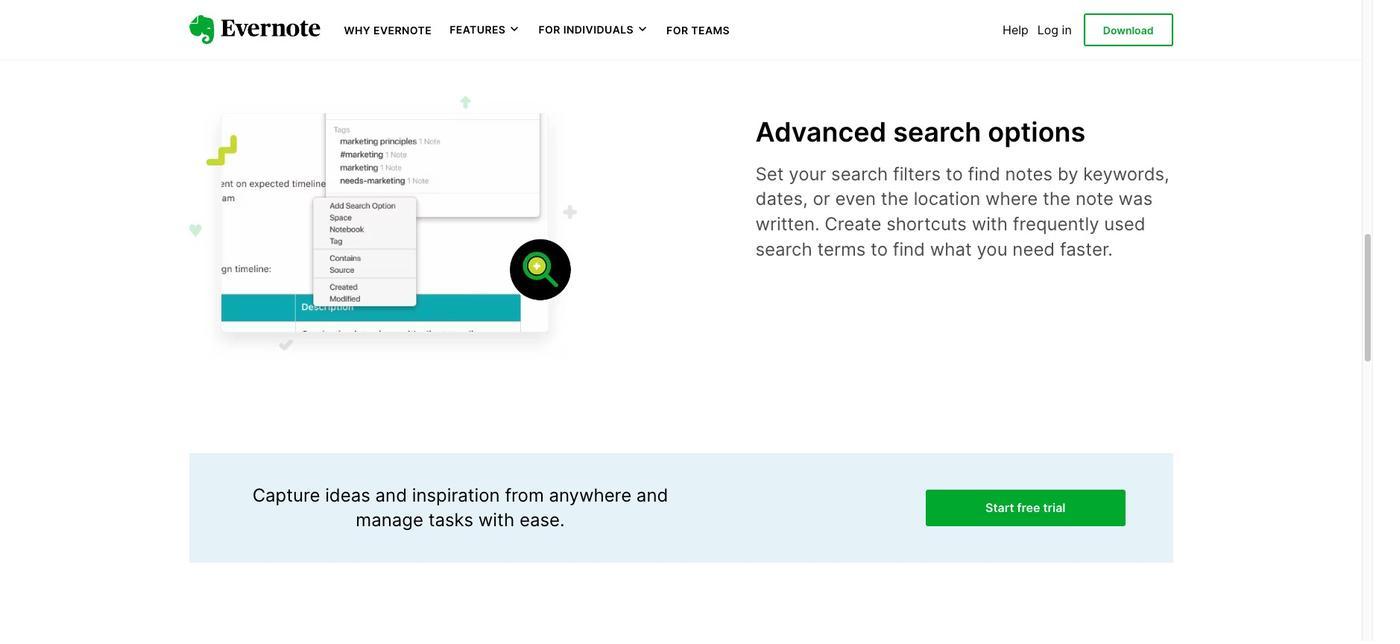 Task type: locate. For each thing, give the bounding box(es) containing it.
with up you
[[972, 213, 1008, 235]]

with down from
[[478, 509, 515, 531]]

0 vertical spatial search
[[893, 116, 981, 148]]

notes
[[1005, 163, 1053, 185]]

0 horizontal spatial to
[[871, 238, 888, 260]]

with inside set your search filters to find notes by keywords, dates, or even the location where the note was written. create shortcuts with frequently used search terms to find what you need faster.
[[972, 213, 1008, 235]]

download
[[1103, 24, 1154, 36]]

1 vertical spatial search
[[831, 163, 888, 185]]

search up the filters
[[893, 116, 981, 148]]

0 horizontal spatial with
[[478, 509, 515, 531]]

features button
[[450, 22, 521, 37]]

to up location
[[946, 163, 963, 185]]

teams
[[691, 24, 730, 37]]

search
[[893, 116, 981, 148], [831, 163, 888, 185], [756, 238, 812, 260]]

0 horizontal spatial the
[[881, 188, 909, 210]]

frequently
[[1013, 213, 1099, 235]]

0 horizontal spatial for
[[539, 23, 560, 36]]

0 horizontal spatial and
[[375, 484, 407, 506]]

0 horizontal spatial find
[[893, 238, 925, 260]]

even
[[835, 188, 876, 210]]

and up manage
[[375, 484, 407, 506]]

capture
[[252, 484, 320, 506]]

and
[[375, 484, 407, 506], [637, 484, 668, 506]]

for
[[539, 23, 560, 36], [666, 24, 688, 37]]

why evernote
[[344, 24, 432, 37]]

with
[[972, 213, 1008, 235], [478, 509, 515, 531]]

find
[[968, 163, 1000, 185], [893, 238, 925, 260]]

filters
[[893, 163, 941, 185]]

help
[[1003, 22, 1029, 37]]

for individuals button
[[539, 22, 649, 37]]

you
[[977, 238, 1008, 260]]

1 vertical spatial find
[[893, 238, 925, 260]]

1 horizontal spatial the
[[1043, 188, 1071, 210]]

search up the even
[[831, 163, 888, 185]]

and right the anywhere
[[637, 484, 668, 506]]

for left individuals
[[539, 23, 560, 36]]

for for for teams
[[666, 24, 688, 37]]

start free trial link
[[926, 489, 1125, 526]]

or
[[813, 188, 830, 210]]

0 horizontal spatial search
[[756, 238, 812, 260]]

why evernote link
[[344, 22, 432, 37]]

ideas
[[325, 484, 370, 506]]

2 horizontal spatial search
[[893, 116, 981, 148]]

for left teams
[[666, 24, 688, 37]]

individuals
[[563, 23, 634, 36]]

to down create
[[871, 238, 888, 260]]

to
[[946, 163, 963, 185], [871, 238, 888, 260]]

need
[[1013, 238, 1055, 260]]

start
[[986, 500, 1014, 515]]

2 the from the left
[[1043, 188, 1071, 210]]

search down written.
[[756, 238, 812, 260]]

1 horizontal spatial to
[[946, 163, 963, 185]]

from
[[505, 484, 544, 506]]

the up the frequently
[[1043, 188, 1071, 210]]

the down the filters
[[881, 188, 909, 210]]

1 horizontal spatial and
[[637, 484, 668, 506]]

shortcuts
[[886, 213, 967, 235]]

the
[[881, 188, 909, 210], [1043, 188, 1071, 210]]

log
[[1038, 22, 1059, 37]]

for for for individuals
[[539, 23, 560, 36]]

1 horizontal spatial find
[[968, 163, 1000, 185]]

1 vertical spatial to
[[871, 238, 888, 260]]

find down 'shortcuts'
[[893, 238, 925, 260]]

find up where on the right of page
[[968, 163, 1000, 185]]

1 horizontal spatial for
[[666, 24, 688, 37]]

for inside button
[[539, 23, 560, 36]]

in
[[1062, 22, 1072, 37]]

0 vertical spatial with
[[972, 213, 1008, 235]]

1 horizontal spatial with
[[972, 213, 1008, 235]]

keywords,
[[1083, 163, 1169, 185]]

your
[[789, 163, 826, 185]]

used
[[1104, 213, 1146, 235]]

log in link
[[1038, 22, 1072, 37]]

evernote
[[374, 24, 432, 37]]

evernote pdf search on desktop image
[[189, 96, 577, 358]]

what
[[930, 238, 972, 260]]

1 vertical spatial with
[[478, 509, 515, 531]]

for individuals
[[539, 23, 634, 36]]



Task type: vqa. For each thing, say whether or not it's contained in the screenshot.
"Sidebars."
no



Task type: describe. For each thing, give the bounding box(es) containing it.
create
[[825, 213, 881, 235]]

2 vertical spatial search
[[756, 238, 812, 260]]

set
[[756, 163, 784, 185]]

with inside capture ideas and inspiration from anywhere and manage tasks with ease.
[[478, 509, 515, 531]]

for teams
[[666, 24, 730, 37]]

inspiration
[[412, 484, 500, 506]]

dates,
[[756, 188, 808, 210]]

where
[[986, 188, 1038, 210]]

advanced search options
[[756, 116, 1086, 148]]

1 horizontal spatial search
[[831, 163, 888, 185]]

advanced
[[756, 116, 887, 148]]

start free trial
[[986, 500, 1066, 515]]

why
[[344, 24, 371, 37]]

options
[[988, 116, 1086, 148]]

manage
[[356, 509, 423, 531]]

terms
[[817, 238, 866, 260]]

log in
[[1038, 22, 1072, 37]]

help link
[[1003, 22, 1029, 37]]

written.
[[756, 213, 820, 235]]

by
[[1058, 163, 1078, 185]]

ease.
[[520, 509, 565, 531]]

0 vertical spatial to
[[946, 163, 963, 185]]

0 vertical spatial find
[[968, 163, 1000, 185]]

faster.
[[1060, 238, 1113, 260]]

download link
[[1084, 13, 1173, 46]]

capture ideas and inspiration from anywhere and manage tasks with ease.
[[252, 484, 668, 531]]

1 and from the left
[[375, 484, 407, 506]]

1 the from the left
[[881, 188, 909, 210]]

set your search filters to find notes by keywords, dates, or even the location where the note was written. create shortcuts with frequently used search terms to find what you need faster.
[[756, 163, 1169, 260]]

free
[[1017, 500, 1040, 515]]

was
[[1119, 188, 1153, 210]]

features
[[450, 23, 506, 36]]

trial
[[1043, 500, 1066, 515]]

2 and from the left
[[637, 484, 668, 506]]

evernote logo image
[[189, 15, 320, 45]]

tasks
[[428, 509, 473, 531]]

note
[[1076, 188, 1114, 210]]

anywhere
[[549, 484, 632, 506]]

for teams link
[[666, 22, 730, 37]]

location
[[914, 188, 981, 210]]



